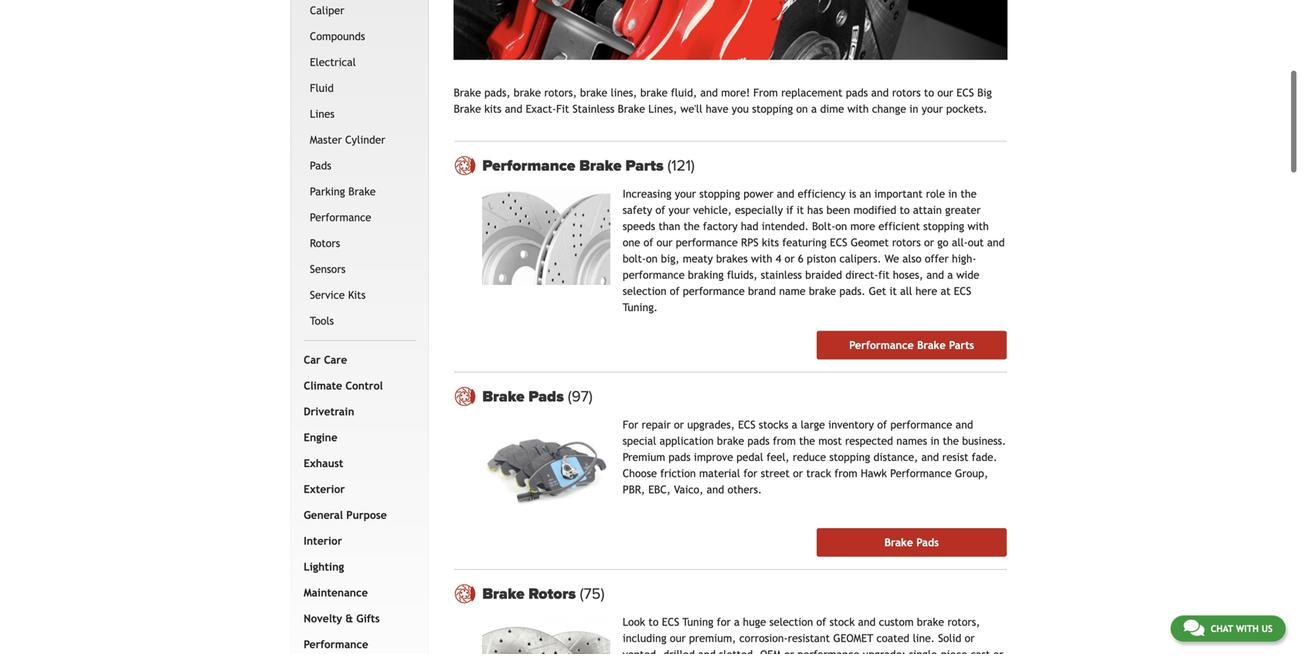 Task type: describe. For each thing, give the bounding box(es) containing it.
brake pads for the bottommost brake pads link
[[885, 537, 940, 549]]

greater
[[946, 204, 981, 217]]

tuning.
[[623, 302, 658, 314]]

maintenance link
[[301, 581, 413, 606]]

role
[[927, 188, 946, 200]]

friction
[[661, 468, 696, 480]]

has
[[808, 204, 824, 217]]

feel,
[[767, 452, 790, 464]]

performance up selection
[[623, 269, 685, 282]]

brake rotors thumbnail image image
[[483, 618, 611, 655]]

lines,
[[611, 87, 638, 99]]

here
[[916, 285, 938, 298]]

comments image
[[1184, 619, 1205, 638]]

brake rotors
[[483, 585, 580, 604]]

and up business.
[[956, 419, 974, 432]]

chat
[[1212, 624, 1234, 635]]

brake parts & accessories banner image image
[[454, 0, 1008, 60]]

featuring
[[783, 237, 827, 249]]

with left us
[[1237, 624, 1260, 635]]

lines link
[[307, 101, 413, 127]]

pads inside braking subcategories element
[[310, 160, 332, 172]]

4
[[776, 253, 782, 265]]

in inside for repair or upgrades, ecs stocks a large inventory of performance and special application brake pads from the most respected names in the business. premium pads improve pedal feel, reduce stopping distance, and resist fade. choose friction material for street or track from hawk performance group, pbr, ebc, vaico, and others.
[[931, 435, 940, 448]]

0 vertical spatial it
[[797, 204, 805, 217]]

and down material
[[707, 484, 725, 497]]

kits inside brake pads, brake rotors, brake lines, brake fluid, and more! from replacement pads and rotors to our ecs big brake kits and exact-fit stainless brake lines, we'll have you stopping on a dime with change in your pockets.
[[485, 103, 502, 115]]

is
[[849, 188, 857, 200]]

climate
[[304, 380, 342, 392]]

master cylinder
[[310, 134, 386, 146]]

1 vertical spatial your
[[675, 188, 697, 200]]

a inside increasing your stopping power and efficiency is an important role in the safety of your vehicle, especially if it has been modified to attain greater speeds than the factory had intended. bolt-on more efficient stopping with one of our performance rps kits featuring ecs geomet rotors or go all-out and bolt-on big, meaty brakes with 4 or 6 piston calipers. we also offer high- performance braking fluids, stainless braided direct-fit hoses, and a wide selection of performance brand name brake pads. get it all here at ecs tuning.
[[948, 269, 954, 282]]

exact-
[[526, 103, 557, 115]]

brake up lines,
[[641, 87, 668, 99]]

compounds link
[[307, 23, 413, 49]]

pedal
[[737, 452, 764, 464]]

more!
[[722, 87, 751, 99]]

efficient
[[879, 220, 921, 233]]

kits
[[348, 289, 366, 301]]

and up the if
[[777, 188, 795, 200]]

0 horizontal spatial pads
[[669, 452, 691, 464]]

brake pads thumbnail image image
[[483, 420, 611, 517]]

and down pads,
[[505, 103, 523, 115]]

0 vertical spatial performance brake parts link
[[483, 157, 1007, 175]]

1 horizontal spatial performance brake parts
[[850, 340, 975, 352]]

important
[[875, 188, 923, 200]]

care
[[324, 354, 347, 366]]

been
[[827, 204, 851, 217]]

the up resist
[[943, 435, 960, 448]]

exterior
[[304, 483, 345, 496]]

drivetrain link
[[301, 399, 413, 425]]

chat with us link
[[1171, 616, 1287, 643]]

braking
[[688, 269, 724, 282]]

pads inside brake pads, brake rotors, brake lines, brake fluid, and more! from replacement pads and rotors to our ecs big brake kits and exact-fit stainless brake lines, we'll have you stopping on a dime with change in your pockets.
[[846, 87, 869, 99]]

offer
[[925, 253, 949, 265]]

with up out
[[968, 220, 990, 233]]

and up change
[[872, 87, 889, 99]]

in inside brake pads, brake rotors, brake lines, brake fluid, and more! from replacement pads and rotors to our ecs big brake kits and exact-fit stainless brake lines, we'll have you stopping on a dime with change in your pockets.
[[910, 103, 919, 115]]

factory
[[703, 220, 738, 233]]

engine link
[[301, 425, 413, 451]]

distance,
[[874, 452, 919, 464]]

rps
[[742, 237, 759, 249]]

an
[[860, 188, 872, 200]]

6
[[798, 253, 804, 265]]

tools link
[[307, 308, 413, 334]]

name
[[780, 285, 806, 298]]

lighting link
[[301, 555, 413, 581]]

premium
[[623, 452, 666, 464]]

pbr,
[[623, 484, 646, 497]]

electrical link
[[307, 49, 413, 75]]

or left 6
[[785, 253, 795, 265]]

performance up meaty
[[676, 237, 738, 249]]

piston
[[807, 253, 837, 265]]

stopping up vehicle,
[[700, 188, 741, 200]]

of right selection
[[670, 285, 680, 298]]

fade.
[[972, 452, 998, 464]]

direct-
[[846, 269, 879, 282]]

stainless
[[761, 269, 803, 282]]

or left go in the top of the page
[[925, 237, 935, 249]]

also
[[903, 253, 922, 265]]

to inside increasing your stopping power and efficiency is an important role in the safety of your vehicle, especially if it has been modified to attain greater speeds than the factory had intended. bolt-on more efficient stopping with one of our performance rps kits featuring ecs geomet rotors or go all-out and bolt-on big, meaty brakes with 4 or 6 piston calipers. we also offer high- performance braking fluids, stainless braided direct-fit hoses, and a wide selection of performance brand name brake pads. get it all here at ecs tuning.
[[900, 204, 910, 217]]

performance down exact- at the top of page
[[483, 157, 576, 175]]

with left 4
[[752, 253, 773, 265]]

2 horizontal spatial on
[[836, 220, 848, 233]]

stocks
[[759, 419, 789, 432]]

gifts
[[357, 613, 380, 625]]

brake inside for repair or upgrades, ecs stocks a large inventory of performance and special application brake pads from the most respected names in the business. premium pads improve pedal feel, reduce stopping distance, and resist fade. choose friction material for street or track from hawk performance group, pbr, ebc, vaico, and others.
[[717, 435, 745, 448]]

attain
[[914, 204, 943, 217]]

brand
[[749, 285, 776, 298]]

large
[[801, 419, 826, 432]]

of up than
[[656, 204, 666, 217]]

dime
[[821, 103, 845, 115]]

upgrades,
[[688, 419, 735, 432]]

performance brake parts thumbnail image image
[[483, 189, 611, 285]]

respected
[[846, 435, 894, 448]]

business.
[[963, 435, 1007, 448]]

service kits
[[310, 289, 366, 301]]

our inside increasing your stopping power and efficiency is an important role in the safety of your vehicle, especially if it has been modified to attain greater speeds than the factory had intended. bolt-on more efficient stopping with one of our performance rps kits featuring ecs geomet rotors or go all-out and bolt-on big, meaty brakes with 4 or 6 piston calipers. we also offer high- performance braking fluids, stainless braided direct-fit hoses, and a wide selection of performance brand name brake pads. get it all here at ecs tuning.
[[657, 237, 673, 249]]

have
[[706, 103, 729, 115]]

general purpose link
[[301, 503, 413, 529]]

lighting
[[304, 561, 344, 574]]

big
[[978, 87, 993, 99]]

special
[[623, 435, 657, 448]]

novelty & gifts
[[304, 613, 380, 625]]

more
[[851, 220, 876, 233]]

drivetrain
[[304, 406, 355, 418]]

pads for the bottommost brake pads link
[[917, 537, 940, 549]]

brake pads for topmost brake pads link
[[483, 388, 568, 406]]

1 vertical spatial performance link
[[301, 632, 413, 655]]

ecs right the at
[[955, 285, 972, 298]]

tools
[[310, 315, 334, 327]]

chat with us
[[1212, 624, 1273, 635]]

bolt-
[[813, 220, 836, 233]]

in inside increasing your stopping power and efficiency is an important role in the safety of your vehicle, especially if it has been modified to attain greater speeds than the factory had intended. bolt-on more efficient stopping with one of our performance rps kits featuring ecs geomet rotors or go all-out and bolt-on big, meaty brakes with 4 or 6 piston calipers. we also offer high- performance braking fluids, stainless braided direct-fit hoses, and a wide selection of performance brand name brake pads. get it all here at ecs tuning.
[[949, 188, 958, 200]]

1 horizontal spatial parts
[[950, 340, 975, 352]]

wide
[[957, 269, 980, 282]]

group,
[[956, 468, 989, 480]]

from
[[754, 87, 779, 99]]

performance down novelty & gifts
[[304, 639, 369, 651]]

to inside brake pads, brake rotors, brake lines, brake fluid, and more! from replacement pads and rotors to our ecs big brake kits and exact-fit stainless brake lines, we'll have you stopping on a dime with change in your pockets.
[[925, 87, 935, 99]]

hoses,
[[894, 269, 924, 282]]

stainless
[[573, 103, 615, 115]]

and right out
[[988, 237, 1005, 249]]



Task type: vqa. For each thing, say whether or not it's contained in the screenshot.
Caliper at the left
yes



Task type: locate. For each thing, give the bounding box(es) containing it.
1 vertical spatial pads
[[529, 388, 564, 406]]

stopping down respected
[[830, 452, 871, 464]]

0 horizontal spatial rotors
[[310, 237, 340, 250]]

0 vertical spatial our
[[938, 87, 954, 99]]

brake up the stainless
[[581, 87, 608, 99]]

on left 'big,'
[[646, 253, 658, 265]]

choose
[[623, 468, 657, 480]]

0 vertical spatial pads
[[846, 87, 869, 99]]

pads link
[[307, 153, 413, 179]]

1 horizontal spatial to
[[925, 87, 935, 99]]

performance link down &
[[301, 632, 413, 655]]

us
[[1262, 624, 1273, 635]]

most
[[819, 435, 843, 448]]

it left all
[[890, 285, 898, 298]]

caliper
[[310, 4, 345, 16]]

of right one
[[644, 237, 654, 249]]

0 vertical spatial rotors
[[893, 87, 921, 99]]

with right dime
[[848, 103, 869, 115]]

one
[[623, 237, 641, 249]]

or up application
[[674, 419, 684, 432]]

performance
[[676, 237, 738, 249], [623, 269, 685, 282], [683, 285, 745, 298], [891, 419, 953, 432]]

ecs left stocks
[[739, 419, 756, 432]]

0 horizontal spatial from
[[773, 435, 796, 448]]

speeds
[[623, 220, 656, 233]]

in
[[910, 103, 919, 115], [949, 188, 958, 200], [931, 435, 940, 448]]

high-
[[953, 253, 977, 265]]

lines,
[[649, 103, 678, 115]]

get
[[869, 285, 887, 298]]

2 horizontal spatial in
[[949, 188, 958, 200]]

2 vertical spatial in
[[931, 435, 940, 448]]

or down 'reduce'
[[794, 468, 804, 480]]

1 vertical spatial on
[[836, 220, 848, 233]]

stopping inside for repair or upgrades, ecs stocks a large inventory of performance and special application brake pads from the most respected names in the business. premium pads improve pedal feel, reduce stopping distance, and resist fade. choose friction material for street or track from hawk performance group, pbr, ebc, vaico, and others.
[[830, 452, 871, 464]]

1 vertical spatial rotors
[[893, 237, 921, 249]]

fluid
[[310, 82, 334, 94]]

rotors up also
[[893, 237, 921, 249]]

rotors up brake rotors thumbnail image
[[529, 585, 576, 604]]

novelty
[[304, 613, 342, 625]]

all
[[901, 285, 913, 298]]

at
[[941, 285, 951, 298]]

0 vertical spatial rotors
[[310, 237, 340, 250]]

pads up pedal
[[748, 435, 770, 448]]

rotors link
[[307, 231, 413, 257]]

0 vertical spatial from
[[773, 435, 796, 448]]

parts down the at
[[950, 340, 975, 352]]

with inside brake pads, brake rotors, brake lines, brake fluid, and more! from replacement pads and rotors to our ecs big brake kits and exact-fit stainless brake lines, we'll have you stopping on a dime with change in your pockets.
[[848, 103, 869, 115]]

power
[[744, 188, 774, 200]]

braking subcategories element
[[304, 0, 416, 341]]

had
[[741, 220, 759, 233]]

your inside brake pads, brake rotors, brake lines, brake fluid, and more! from replacement pads and rotors to our ecs big brake kits and exact-fit stainless brake lines, we'll have you stopping on a dime with change in your pockets.
[[922, 103, 944, 115]]

of up respected
[[878, 419, 888, 432]]

0 vertical spatial to
[[925, 87, 935, 99]]

0 vertical spatial brake pads
[[483, 388, 568, 406]]

performance brake parts link down all
[[817, 331, 1007, 360]]

on inside brake pads, brake rotors, brake lines, brake fluid, and more! from replacement pads and rotors to our ecs big brake kits and exact-fit stainless brake lines, we'll have you stopping on a dime with change in your pockets.
[[797, 103, 809, 115]]

we
[[885, 253, 900, 265]]

2 vertical spatial on
[[646, 253, 658, 265]]

our up pockets.
[[938, 87, 954, 99]]

repair
[[642, 419, 671, 432]]

kits
[[485, 103, 502, 115], [762, 237, 780, 249]]

0 horizontal spatial pads
[[310, 160, 332, 172]]

1 vertical spatial to
[[900, 204, 910, 217]]

exterior link
[[301, 477, 413, 503]]

0 horizontal spatial in
[[910, 103, 919, 115]]

from up feel,
[[773, 435, 796, 448]]

calipers.
[[840, 253, 882, 265]]

rotors inside brake pads, brake rotors, brake lines, brake fluid, and more! from replacement pads and rotors to our ecs big brake kits and exact-fit stainless brake lines, we'll have you stopping on a dime with change in your pockets.
[[893, 87, 921, 99]]

the
[[961, 188, 977, 200], [684, 220, 700, 233], [800, 435, 816, 448], [943, 435, 960, 448]]

our down than
[[657, 237, 673, 249]]

geomet
[[851, 237, 889, 249]]

performance down parking brake
[[310, 211, 372, 224]]

your up vehicle,
[[675, 188, 697, 200]]

car care
[[304, 354, 347, 366]]

1 horizontal spatial on
[[797, 103, 809, 115]]

in right role
[[949, 188, 958, 200]]

performance down get
[[850, 340, 914, 352]]

1 horizontal spatial pads
[[529, 388, 564, 406]]

a inside for repair or upgrades, ecs stocks a large inventory of performance and special application brake pads from the most respected names in the business. premium pads improve pedal feel, reduce stopping distance, and resist fade. choose friction material for street or track from hawk performance group, pbr, ebc, vaico, and others.
[[792, 419, 798, 432]]

2 vertical spatial pads
[[669, 452, 691, 464]]

performance link inside braking subcategories element
[[307, 205, 413, 231]]

pads for topmost brake pads link
[[529, 388, 564, 406]]

of inside for repair or upgrades, ecs stocks a large inventory of performance and special application brake pads from the most respected names in the business. premium pads improve pedal feel, reduce stopping distance, and resist fade. choose friction material for street or track from hawk performance group, pbr, ebc, vaico, and others.
[[878, 419, 888, 432]]

brake pads link
[[483, 388, 1007, 406], [817, 529, 1007, 558]]

parts up increasing
[[626, 157, 664, 175]]

0 vertical spatial pads
[[310, 160, 332, 172]]

2 vertical spatial your
[[669, 204, 690, 217]]

0 horizontal spatial our
[[657, 237, 673, 249]]

compounds
[[310, 30, 365, 42]]

reduce
[[793, 452, 827, 464]]

2 horizontal spatial a
[[948, 269, 954, 282]]

rotors up change
[[893, 87, 921, 99]]

all-
[[952, 237, 969, 249]]

1 vertical spatial parts
[[950, 340, 975, 352]]

and up have
[[701, 87, 718, 99]]

1 horizontal spatial kits
[[762, 237, 780, 249]]

car
[[304, 354, 321, 366]]

selection
[[623, 285, 667, 298]]

pads up friction
[[669, 452, 691, 464]]

1 rotors from the top
[[893, 87, 921, 99]]

on down replacement
[[797, 103, 809, 115]]

for
[[623, 419, 639, 432]]

fluid,
[[671, 87, 698, 99]]

0 horizontal spatial parts
[[626, 157, 664, 175]]

braided
[[806, 269, 843, 282]]

of
[[656, 204, 666, 217], [644, 237, 654, 249], [670, 285, 680, 298], [878, 419, 888, 432]]

resist
[[943, 452, 969, 464]]

and down offer
[[927, 269, 945, 282]]

our
[[938, 87, 954, 99], [657, 237, 673, 249]]

0 horizontal spatial to
[[900, 204, 910, 217]]

brake up exact- at the top of page
[[514, 87, 541, 99]]

1 horizontal spatial rotors
[[529, 585, 576, 604]]

0 horizontal spatial on
[[646, 253, 658, 265]]

0 vertical spatial kits
[[485, 103, 502, 115]]

1 vertical spatial rotors
[[529, 585, 576, 604]]

0 vertical spatial a
[[812, 103, 818, 115]]

inventory
[[829, 419, 875, 432]]

rotors inside braking subcategories element
[[310, 237, 340, 250]]

our inside brake pads, brake rotors, brake lines, brake fluid, and more! from replacement pads and rotors to our ecs big brake kits and exact-fit stainless brake lines, we'll have you stopping on a dime with change in your pockets.
[[938, 87, 954, 99]]

parking
[[310, 185, 345, 198]]

pads
[[310, 160, 332, 172], [529, 388, 564, 406], [917, 537, 940, 549]]

1 vertical spatial performance brake parts
[[850, 340, 975, 352]]

safety
[[623, 204, 653, 217]]

rotors,
[[545, 87, 577, 99]]

1 horizontal spatial pads
[[748, 435, 770, 448]]

in right names
[[931, 435, 940, 448]]

your up than
[[669, 204, 690, 217]]

1 vertical spatial in
[[949, 188, 958, 200]]

0 vertical spatial on
[[797, 103, 809, 115]]

fit
[[557, 103, 570, 115]]

2 vertical spatial pads
[[917, 537, 940, 549]]

to left big
[[925, 87, 935, 99]]

0 horizontal spatial a
[[792, 419, 798, 432]]

1 vertical spatial brake pads link
[[817, 529, 1007, 558]]

rotors up sensors
[[310, 237, 340, 250]]

fluid link
[[307, 75, 413, 101]]

0 vertical spatial brake pads link
[[483, 388, 1007, 406]]

performance down distance,
[[891, 468, 952, 480]]

your left pockets.
[[922, 103, 944, 115]]

brake
[[514, 87, 541, 99], [581, 87, 608, 99], [641, 87, 668, 99], [809, 285, 837, 298], [717, 435, 745, 448]]

performance inside for repair or upgrades, ecs stocks a large inventory of performance and special application brake pads from the most respected names in the business. premium pads improve pedal feel, reduce stopping distance, and resist fade. choose friction material for street or track from hawk performance group, pbr, ebc, vaico, and others.
[[891, 419, 953, 432]]

1 vertical spatial kits
[[762, 237, 780, 249]]

vehicle,
[[694, 204, 732, 217]]

0 horizontal spatial brake pads
[[483, 388, 568, 406]]

master
[[310, 134, 342, 146]]

go
[[938, 237, 949, 249]]

parts
[[626, 157, 664, 175], [950, 340, 975, 352]]

1 horizontal spatial from
[[835, 468, 858, 480]]

ecs inside brake pads, brake rotors, brake lines, brake fluid, and more! from replacement pads and rotors to our ecs big brake kits and exact-fit stainless brake lines, we'll have you stopping on a dime with change in your pockets.
[[957, 87, 975, 99]]

0 horizontal spatial performance brake parts
[[483, 157, 668, 175]]

1 vertical spatial pads
[[748, 435, 770, 448]]

1 vertical spatial from
[[835, 468, 858, 480]]

a left large at the bottom of page
[[792, 419, 798, 432]]

performance link down parking brake
[[307, 205, 413, 231]]

in right change
[[910, 103, 919, 115]]

stopping up go in the top of the page
[[924, 220, 965, 233]]

stopping inside brake pads, brake rotors, brake lines, brake fluid, and more! from replacement pads and rotors to our ecs big brake kits and exact-fit stainless brake lines, we'll have you stopping on a dime with change in your pockets.
[[753, 103, 794, 115]]

1 vertical spatial a
[[948, 269, 954, 282]]

0 vertical spatial in
[[910, 103, 919, 115]]

brake inside braking subcategories element
[[349, 185, 376, 198]]

increasing your stopping power and efficiency is an important role in the safety of your vehicle, especially if it has been modified to attain greater speeds than the factory had intended. bolt-on more efficient stopping with one of our performance rps kits featuring ecs geomet rotors or go all-out and bolt-on big, meaty brakes with 4 or 6 piston calipers. we also offer high- performance braking fluids, stainless braided direct-fit hoses, and a wide selection of performance brand name brake pads. get it all here at ecs tuning.
[[623, 188, 1005, 314]]

2 rotors from the top
[[893, 237, 921, 249]]

brake down braided
[[809, 285, 837, 298]]

ecs inside for repair or upgrades, ecs stocks a large inventory of performance and special application brake pads from the most respected names in the business. premium pads improve pedal feel, reduce stopping distance, and resist fade. choose friction material for street or track from hawk performance group, pbr, ebc, vaico, and others.
[[739, 419, 756, 432]]

0 horizontal spatial kits
[[485, 103, 502, 115]]

intended.
[[762, 220, 809, 233]]

on down "been"
[[836, 220, 848, 233]]

service
[[310, 289, 345, 301]]

brake inside increasing your stopping power and efficiency is an important role in the safety of your vehicle, especially if it has been modified to attain greater speeds than the factory had intended. bolt-on more efficient stopping with one of our performance rps kits featuring ecs geomet rotors or go all-out and bolt-on big, meaty brakes with 4 or 6 piston calipers. we also offer high- performance braking fluids, stainless braided direct-fit hoses, and a wide selection of performance brand name brake pads. get it all here at ecs tuning.
[[809, 285, 837, 298]]

novelty & gifts link
[[301, 606, 413, 632]]

interior
[[304, 535, 342, 548]]

&
[[346, 613, 353, 625]]

from right track
[[835, 468, 858, 480]]

the up greater
[[961, 188, 977, 200]]

1 horizontal spatial it
[[890, 285, 898, 298]]

performance up names
[[891, 419, 953, 432]]

kits up 4
[[762, 237, 780, 249]]

1 vertical spatial it
[[890, 285, 898, 298]]

kits down pads,
[[485, 103, 502, 115]]

rotors inside increasing your stopping power and efficiency is an important role in the safety of your vehicle, especially if it has been modified to attain greater speeds than the factory had intended. bolt-on more efficient stopping with one of our performance rps kits featuring ecs geomet rotors or go all-out and bolt-on big, meaty brakes with 4 or 6 piston calipers. we also offer high- performance braking fluids, stainless braided direct-fit hoses, and a wide selection of performance brand name brake pads. get it all here at ecs tuning.
[[893, 237, 921, 249]]

you
[[732, 103, 749, 115]]

performance inside for repair or upgrades, ecs stocks a large inventory of performance and special application brake pads from the most respected names in the business. premium pads improve pedal feel, reduce stopping distance, and resist fade. choose friction material for street or track from hawk performance group, pbr, ebc, vaico, and others.
[[891, 468, 952, 480]]

kits inside increasing your stopping power and efficiency is an important role in the safety of your vehicle, especially if it has been modified to attain greater speeds than the factory had intended. bolt-on more efficient stopping with one of our performance rps kits featuring ecs geomet rotors or go all-out and bolt-on big, meaty brakes with 4 or 6 piston calipers. we also offer high- performance braking fluids, stainless braided direct-fit hoses, and a wide selection of performance brand name brake pads. get it all here at ecs tuning.
[[762, 237, 780, 249]]

especially
[[735, 204, 784, 217]]

1 horizontal spatial a
[[812, 103, 818, 115]]

for
[[744, 468, 758, 480]]

pockets.
[[947, 103, 988, 115]]

0 vertical spatial your
[[922, 103, 944, 115]]

performance brake parts link up power
[[483, 157, 1007, 175]]

with
[[848, 103, 869, 115], [968, 220, 990, 233], [752, 253, 773, 265], [1237, 624, 1260, 635]]

to
[[925, 87, 935, 99], [900, 204, 910, 217]]

performance brake parts down all
[[850, 340, 975, 352]]

2 horizontal spatial pads
[[846, 87, 869, 99]]

fit
[[879, 269, 890, 282]]

performance inside braking subcategories element
[[310, 211, 372, 224]]

brake up improve
[[717, 435, 745, 448]]

performance down braking
[[683, 285, 745, 298]]

1 vertical spatial performance brake parts link
[[817, 331, 1007, 360]]

a up the at
[[948, 269, 954, 282]]

cylinder
[[345, 134, 386, 146]]

ecs up pockets.
[[957, 87, 975, 99]]

pads
[[846, 87, 869, 99], [748, 435, 770, 448], [669, 452, 691, 464]]

and down names
[[922, 452, 940, 464]]

improve
[[694, 452, 734, 464]]

performance inside performance brake parts link
[[850, 340, 914, 352]]

ecs down the bolt-
[[831, 237, 848, 249]]

a inside brake pads, brake rotors, brake lines, brake fluid, and more! from replacement pads and rotors to our ecs big brake kits and exact-fit stainless brake lines, we'll have you stopping on a dime with change in your pockets.
[[812, 103, 818, 115]]

0 vertical spatial performance brake parts
[[483, 157, 668, 175]]

2 vertical spatial a
[[792, 419, 798, 432]]

the up 'reduce'
[[800, 435, 816, 448]]

stopping down from
[[753, 103, 794, 115]]

service kits link
[[307, 282, 413, 308]]

0 horizontal spatial it
[[797, 204, 805, 217]]

than
[[659, 220, 681, 233]]

efficiency
[[798, 188, 846, 200]]

modified
[[854, 204, 897, 217]]

1 vertical spatial our
[[657, 237, 673, 249]]

it right the if
[[797, 204, 805, 217]]

interior link
[[301, 529, 413, 555]]

performance brake parts down fit
[[483, 157, 668, 175]]

exhaust link
[[301, 451, 413, 477]]

parking brake link
[[307, 179, 413, 205]]

1 horizontal spatial brake pads
[[885, 537, 940, 549]]

1 vertical spatial brake pads
[[885, 537, 940, 549]]

the right than
[[684, 220, 700, 233]]

0 vertical spatial parts
[[626, 157, 664, 175]]

engine
[[304, 432, 338, 444]]

pads right replacement
[[846, 87, 869, 99]]

to up the efficient
[[900, 204, 910, 217]]

a down replacement
[[812, 103, 818, 115]]

1 horizontal spatial our
[[938, 87, 954, 99]]

others.
[[728, 484, 763, 497]]

bolt-
[[623, 253, 646, 265]]

performance brake parts
[[483, 157, 668, 175], [850, 340, 975, 352]]

0 vertical spatial performance link
[[307, 205, 413, 231]]

1 horizontal spatial in
[[931, 435, 940, 448]]

2 horizontal spatial pads
[[917, 537, 940, 549]]



